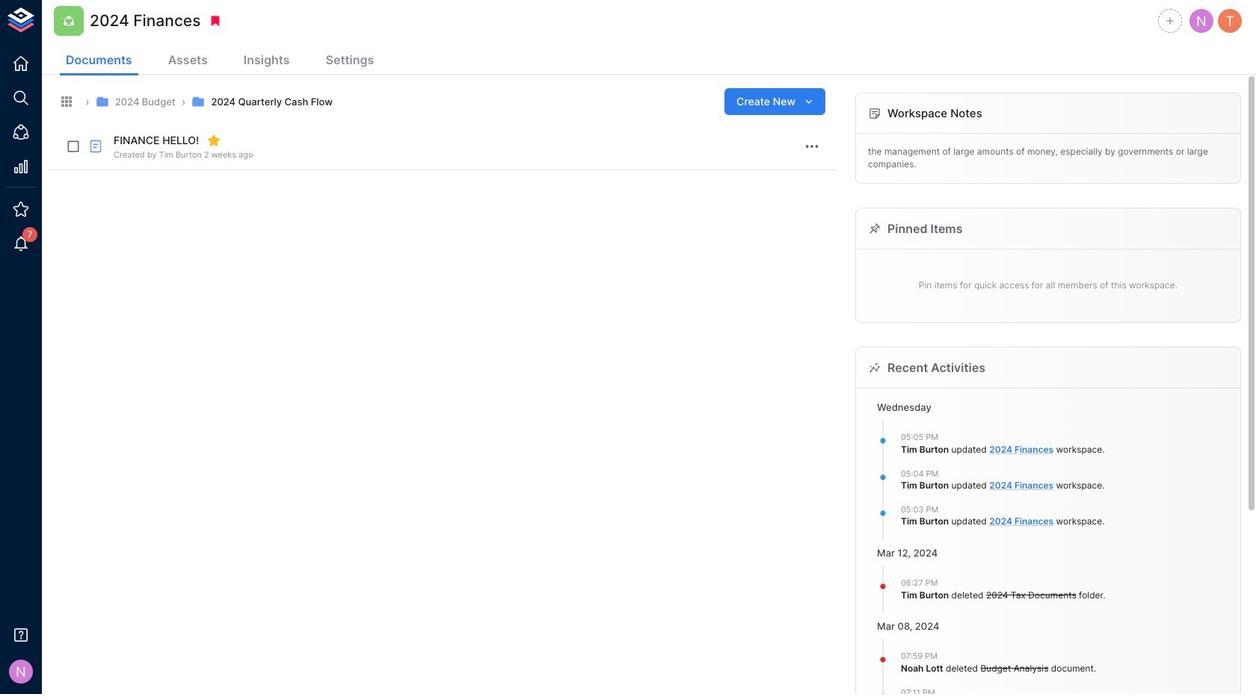 Task type: vqa. For each thing, say whether or not it's contained in the screenshot.
help image
no



Task type: describe. For each thing, give the bounding box(es) containing it.
remove favorite image
[[207, 134, 221, 147]]



Task type: locate. For each thing, give the bounding box(es) containing it.
remove bookmark image
[[209, 14, 222, 28]]



